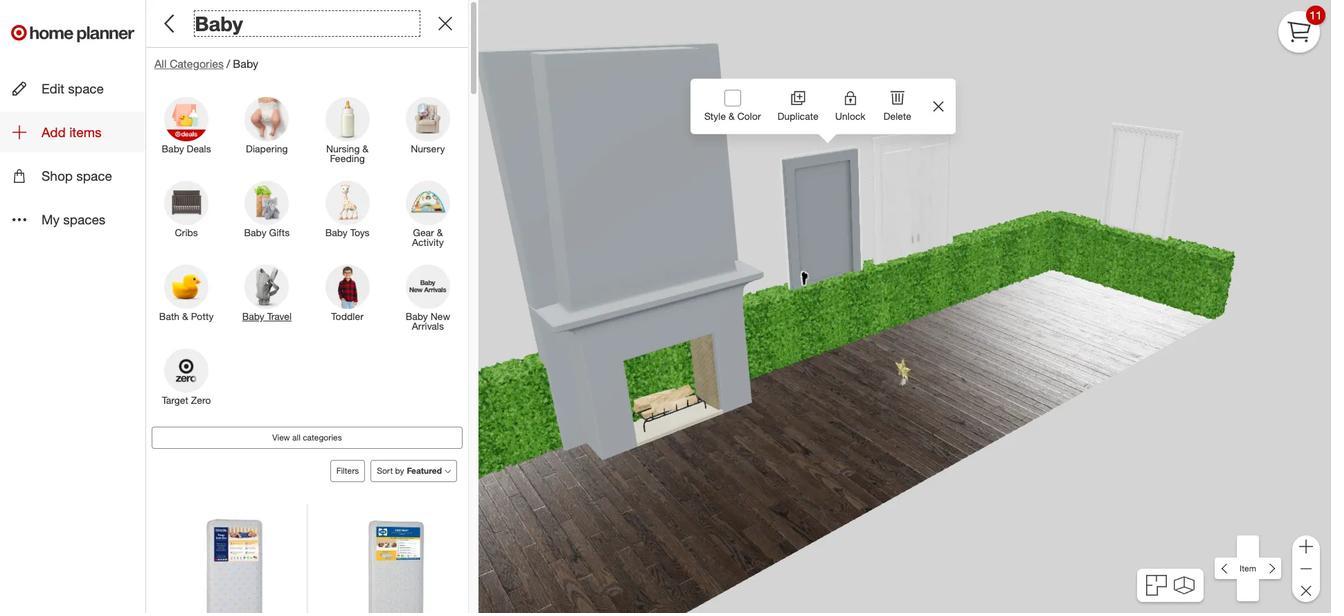 Task type: describe. For each thing, give the bounding box(es) containing it.
sealy cozy rest 2-stage extra firm crib and toddler mattress image
[[337, 516, 450, 613]]

unlock button
[[827, 79, 874, 131]]

baby deals button
[[146, 96, 227, 170]]

baby for baby travel
[[242, 310, 265, 322]]

bath & potty image
[[164, 265, 209, 309]]

nursing & feeding
[[326, 143, 369, 164]]

item
[[1240, 563, 1257, 574]]

bath & potty
[[159, 310, 214, 322]]

nursing
[[326, 143, 360, 155]]

featured
[[407, 466, 442, 476]]

baby for baby gifts
[[244, 227, 266, 238]]

11
[[1310, 8, 1323, 22]]

bath & potty button
[[146, 264, 227, 337]]

front view button icon image
[[1174, 576, 1195, 595]]

deals
[[187, 143, 211, 155]]

delete
[[884, 110, 912, 122]]

view
[[273, 432, 290, 443]]

toddler image
[[325, 265, 370, 309]]

unlock
[[836, 110, 866, 122]]

duplicate
[[778, 110, 819, 122]]

bath
[[159, 310, 180, 322]]

target zero
[[162, 394, 211, 406]]

baby deals
[[162, 143, 211, 155]]

edit space button
[[0, 68, 145, 109]]

nursing & feeding button
[[307, 96, 388, 170]]

toys
[[350, 227, 370, 238]]

add
[[42, 124, 66, 140]]

all categories / baby
[[155, 57, 258, 71]]

baby for baby toys
[[325, 227, 348, 238]]

& for activity
[[437, 227, 443, 238]]

by
[[395, 466, 404, 476]]

baby travel
[[242, 310, 292, 322]]

sort
[[377, 466, 393, 476]]

nursery image
[[406, 97, 450, 141]]

baby gifts
[[244, 227, 290, 238]]

baby for baby new arrivals
[[406, 310, 428, 322]]

diapering image
[[245, 97, 289, 141]]

style & color button
[[696, 79, 770, 134]]

gear & activity
[[412, 227, 444, 248]]

cribs button
[[146, 180, 227, 254]]

categories
[[303, 432, 342, 443]]

gear
[[413, 227, 434, 238]]

items
[[69, 124, 102, 140]]

baby toys button
[[307, 180, 388, 254]]

top view button icon image
[[1147, 575, 1168, 596]]

travel
[[267, 310, 292, 322]]

delete button
[[874, 79, 921, 131]]

baby for baby
[[195, 11, 243, 36]]

cribs image
[[164, 181, 209, 225]]

baby gifts image
[[245, 181, 289, 225]]

baby new arrivals image
[[406, 265, 450, 309]]

all
[[292, 432, 301, 443]]

zero
[[191, 394, 211, 406]]

toddler
[[331, 310, 364, 322]]

diapering
[[246, 143, 288, 155]]

baby for baby deals
[[162, 143, 184, 155]]

gear & activity button
[[388, 180, 468, 254]]

& for feeding
[[363, 143, 369, 155]]



Task type: vqa. For each thing, say whether or not it's contained in the screenshot.
Size
no



Task type: locate. For each thing, give the bounding box(es) containing it.
all categories button
[[155, 56, 224, 72]]

0 vertical spatial space
[[68, 80, 104, 96]]

baby up /
[[195, 11, 243, 36]]

duplicate button
[[770, 79, 827, 131]]

& inside "nursing & feeding"
[[363, 143, 369, 155]]

space for shop space
[[76, 168, 112, 184]]

&
[[729, 110, 735, 122], [363, 143, 369, 155], [437, 227, 443, 238], [182, 310, 188, 322]]

target zero image
[[164, 349, 209, 393]]

baby gifts button
[[227, 180, 307, 254]]

my spaces button
[[0, 199, 145, 240]]

baby
[[195, 11, 243, 36], [233, 57, 258, 71], [162, 143, 184, 155], [244, 227, 266, 238], [325, 227, 348, 238], [242, 310, 265, 322], [406, 310, 428, 322]]

baby inside baby travel button
[[242, 310, 265, 322]]

target
[[162, 394, 188, 406]]

11 button
[[1279, 6, 1326, 53]]

view all categories
[[273, 432, 342, 443]]

my spaces
[[42, 212, 106, 228]]

space for edit space
[[68, 80, 104, 96]]

add items button
[[0, 112, 145, 153]]

new
[[431, 310, 450, 322]]

edit space
[[42, 80, 104, 96]]

potty
[[191, 310, 214, 322]]

baby deals image
[[164, 97, 209, 141]]

& for potty
[[182, 310, 188, 322]]

baby left gifts
[[244, 227, 266, 238]]

baby left deals
[[162, 143, 184, 155]]

cribs
[[175, 227, 198, 238]]

move asset west by 6" image
[[1216, 558, 1238, 580]]

gifts
[[269, 227, 290, 238]]

add items
[[42, 124, 102, 140]]

shop space
[[42, 168, 112, 184]]

move asset east by 6" image
[[1259, 558, 1282, 580]]

toddler button
[[307, 264, 388, 337]]

1 vertical spatial space
[[76, 168, 112, 184]]

& right nursing
[[363, 143, 369, 155]]

diapering button
[[227, 96, 307, 170]]

space right edit
[[68, 80, 104, 96]]

nursing & feeding image
[[325, 97, 370, 141]]

& inside style & color button
[[729, 110, 735, 122]]

& inside gear & activity
[[437, 227, 443, 238]]

shop
[[42, 168, 73, 184]]

baby left new
[[406, 310, 428, 322]]

feeding
[[330, 152, 365, 164]]

categories
[[170, 57, 224, 71]]

& inside bath & potty button
[[182, 310, 188, 322]]

edit
[[42, 80, 65, 96]]

home planner landing page image
[[11, 11, 134, 55]]

& right "gear"
[[437, 227, 443, 238]]

style & color
[[705, 110, 761, 122]]

& right bath
[[182, 310, 188, 322]]

baby new arrivals button
[[388, 264, 468, 337]]

nursery button
[[388, 96, 468, 170]]

baby inside baby gifts button
[[244, 227, 266, 238]]

filters button
[[330, 460, 365, 482]]

baby left travel
[[242, 310, 265, 322]]

style
[[705, 110, 726, 122]]

shop space button
[[0, 155, 145, 196]]

& right style
[[729, 110, 735, 122]]

baby toys image
[[325, 181, 370, 225]]

space
[[68, 80, 104, 96], [76, 168, 112, 184]]

& for color
[[729, 110, 735, 122]]

spaces
[[63, 212, 106, 228]]

filters
[[337, 466, 359, 476]]

baby right /
[[233, 57, 258, 71]]

target zero button
[[146, 348, 227, 421]]

baby travel image
[[245, 265, 289, 309]]

color
[[738, 110, 761, 122]]

/
[[227, 57, 230, 71]]

baby left toys
[[325, 227, 348, 238]]

nursery
[[411, 143, 445, 155]]

my
[[42, 212, 60, 228]]

baby inside baby toys button
[[325, 227, 348, 238]]

view all categories button
[[152, 427, 463, 449]]

baby inside baby deals button
[[162, 143, 184, 155]]

baby toys
[[325, 227, 370, 238]]

all
[[155, 57, 167, 71]]

kolcraft sleepy little one crib and toddler mattress image
[[175, 516, 289, 613]]

baby inside baby new arrivals
[[406, 310, 428, 322]]

space right shop
[[76, 168, 112, 184]]

arrivals
[[412, 320, 444, 332]]

gear & activity image
[[406, 181, 450, 225]]

activity
[[412, 236, 444, 248]]

baby new arrivals
[[406, 310, 450, 332]]

sort by featured
[[377, 466, 442, 476]]

baby travel button
[[227, 264, 307, 337]]



